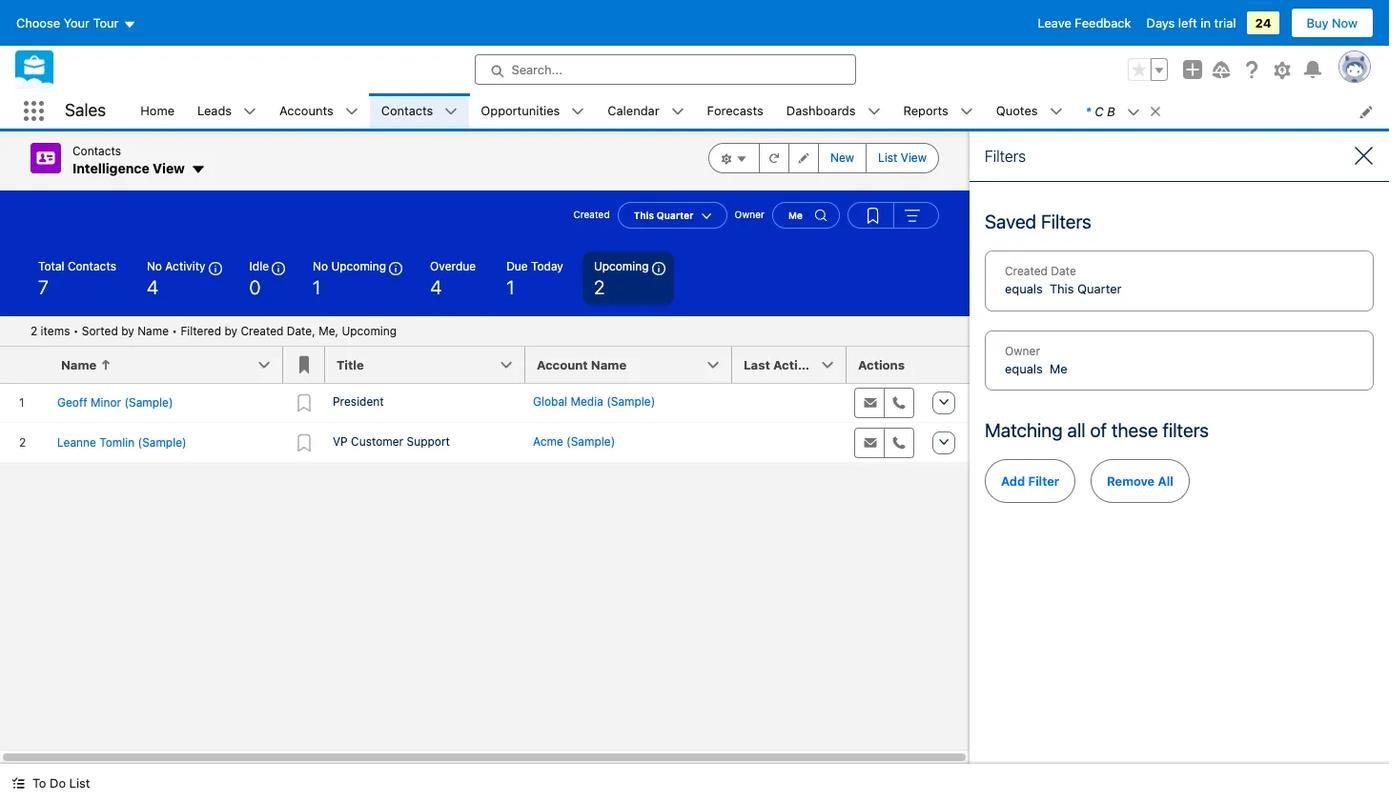 Task type: describe. For each thing, give the bounding box(es) containing it.
leads
[[197, 103, 232, 118]]

me button
[[772, 202, 840, 228]]

date,
[[287, 324, 315, 338]]

do
[[50, 776, 66, 792]]

name inside button
[[591, 357, 627, 372]]

saved filters
[[985, 211, 1092, 233]]

trial
[[1214, 15, 1236, 31]]

calendar link
[[596, 93, 671, 129]]

b
[[1107, 103, 1115, 119]]

last activity
[[744, 357, 821, 372]]

cell for vp customer support
[[732, 423, 847, 463]]

name cell
[[50, 347, 295, 384]]

your
[[64, 15, 90, 31]]

home link
[[129, 93, 186, 129]]

me inside owner equals me
[[1050, 361, 1068, 376]]

owner for owner
[[735, 209, 765, 220]]

7
[[38, 276, 48, 298]]

this inside created date equals this quarter
[[1050, 281, 1074, 297]]

1 4 from the left
[[147, 276, 158, 298]]

accounts link
[[268, 93, 345, 129]]

text default image for accounts
[[345, 105, 358, 119]]

1 horizontal spatial name
[[137, 324, 169, 338]]

reports
[[904, 103, 949, 118]]

2 by from the left
[[224, 324, 238, 338]]

to do list button
[[0, 765, 101, 803]]

list inside group
[[878, 151, 898, 165]]

0 horizontal spatial created
[[241, 324, 284, 338]]

24
[[1255, 15, 1272, 31]]

me,
[[319, 324, 339, 338]]

text default image for calendar
[[671, 105, 684, 119]]

list containing home
[[129, 93, 1389, 129]]

row number image
[[0, 347, 50, 383]]

0
[[249, 276, 261, 298]]

equals inside owner equals me
[[1005, 361, 1043, 376]]

group containing new
[[709, 143, 939, 174]]

items
[[41, 324, 70, 338]]

these
[[1112, 420, 1158, 442]]

buy
[[1307, 15, 1329, 31]]

search... button
[[474, 54, 856, 85]]

equals inside created date equals this quarter
[[1005, 281, 1043, 297]]

quotes
[[996, 103, 1038, 118]]

to do list
[[32, 776, 90, 792]]

opportunities
[[481, 103, 560, 118]]

account name button
[[525, 347, 732, 383]]

key performance indicators group
[[0, 251, 970, 316]]

text default image for dashboards
[[867, 105, 881, 119]]

text default image for opportunities
[[572, 105, 585, 119]]

activity for no activity
[[165, 259, 206, 273]]

quotes link
[[985, 93, 1050, 129]]

2 for 2
[[594, 276, 605, 298]]

reports list item
[[892, 93, 985, 129]]

forecasts link
[[696, 93, 775, 129]]

quarter inside created date equals this quarter
[[1078, 281, 1122, 297]]

to
[[32, 776, 46, 792]]

dashboards link
[[775, 93, 867, 129]]

title cell
[[325, 347, 537, 384]]

days
[[1147, 15, 1175, 31]]

* c b
[[1086, 103, 1115, 119]]

1 • from the left
[[73, 324, 79, 338]]

0 vertical spatial group
[[1128, 58, 1168, 81]]

total
[[38, 259, 64, 273]]

today
[[531, 259, 563, 273]]

this quarter
[[634, 209, 694, 221]]

matching
[[985, 420, 1063, 442]]

view for intelligence view
[[153, 160, 185, 176]]

filter
[[1029, 474, 1060, 489]]

calendar
[[608, 103, 660, 118]]

feedback
[[1075, 15, 1132, 31]]

created for created
[[573, 209, 610, 220]]

filtered
[[181, 324, 221, 338]]

choose your tour
[[16, 15, 119, 31]]

in
[[1201, 15, 1211, 31]]

2 items • sorted by name • filtered by created date, me, upcoming status
[[31, 324, 397, 338]]

created for created date equals this quarter
[[1005, 264, 1048, 278]]

activity for last activity
[[773, 357, 821, 372]]

of
[[1090, 420, 1107, 442]]

text default image inside to do list button
[[11, 777, 25, 791]]

text default image for reports
[[960, 105, 973, 119]]

tour
[[93, 15, 119, 31]]

intelligence
[[72, 160, 149, 176]]

upcoming down "this quarter"
[[594, 259, 649, 273]]

opportunities link
[[470, 93, 572, 129]]

filters
[[1163, 420, 1209, 442]]

this quarter button
[[618, 202, 727, 228]]

add filter button
[[985, 460, 1076, 504]]

opportunities list item
[[470, 93, 596, 129]]

text default image for contacts
[[445, 105, 458, 119]]

account
[[537, 357, 588, 372]]

owner equals me
[[1005, 344, 1068, 376]]

name button
[[50, 347, 283, 383]]

upcoming up me,
[[331, 259, 386, 273]]



Task type: vqa. For each thing, say whether or not it's contained in the screenshot.


Task type: locate. For each thing, give the bounding box(es) containing it.
quotes list item
[[985, 93, 1074, 129]]

2 left items
[[31, 324, 37, 338]]

customer
[[351, 434, 404, 449]]

text default image right b
[[1127, 106, 1140, 119]]

1 horizontal spatial view
[[901, 151, 927, 165]]

0 vertical spatial this
[[634, 209, 654, 221]]

last
[[744, 357, 770, 372]]

accounts list item
[[268, 93, 370, 129]]

due
[[507, 259, 528, 273]]

0 vertical spatial filters
[[985, 148, 1026, 165]]

1 vertical spatial owner
[[1005, 344, 1040, 358]]

1 horizontal spatial this
[[1050, 281, 1074, 297]]

activity inside key performance indicators group
[[165, 259, 206, 273]]

0 vertical spatial activity
[[165, 259, 206, 273]]

0 vertical spatial quarter
[[657, 209, 694, 221]]

• right items
[[73, 324, 79, 338]]

text default image right "reports"
[[960, 105, 973, 119]]

name
[[137, 324, 169, 338], [61, 357, 97, 372], [591, 357, 627, 372]]

1 vertical spatial list
[[69, 776, 90, 792]]

1 horizontal spatial created
[[573, 209, 610, 220]]

idle
[[249, 259, 269, 273]]

overdue 4
[[430, 259, 476, 298]]

no
[[147, 259, 162, 273], [313, 259, 328, 273]]

2 for 2 items • sorted by name • filtered by created date, me, upcoming
[[31, 324, 37, 338]]

contacts right accounts list item
[[381, 103, 433, 118]]

text default image inside accounts list item
[[345, 105, 358, 119]]

0 horizontal spatial owner
[[735, 209, 765, 220]]

text default image right b
[[1149, 105, 1162, 118]]

activity up the filtered
[[165, 259, 206, 273]]

sorted
[[82, 324, 118, 338]]

equals
[[1005, 281, 1043, 297], [1005, 361, 1043, 376]]

text default image for quotes
[[1050, 105, 1063, 119]]

account name
[[537, 357, 627, 372]]

upcoming up title
[[342, 324, 397, 338]]

activity right last
[[773, 357, 821, 372]]

2 right due today 1
[[594, 276, 605, 298]]

2 no from the left
[[313, 259, 328, 273]]

1 vertical spatial activity
[[773, 357, 821, 372]]

contacts link
[[370, 93, 445, 129]]

1 horizontal spatial 2
[[594, 276, 605, 298]]

me inside me "button"
[[789, 209, 803, 221]]

remove
[[1107, 474, 1155, 489]]

view inside 'list view' button
[[901, 151, 927, 165]]

4
[[147, 276, 158, 298], [430, 276, 442, 298]]

0 vertical spatial 2
[[594, 276, 605, 298]]

2 1 from the left
[[507, 276, 514, 298]]

all
[[1158, 474, 1174, 489]]

owner
[[735, 209, 765, 220], [1005, 344, 1040, 358]]

owner inside owner equals me
[[1005, 344, 1040, 358]]

account name cell
[[525, 347, 744, 384]]

remove all button
[[1091, 460, 1190, 504]]

1 1 from the left
[[313, 276, 321, 298]]

calendar list item
[[596, 93, 696, 129]]

leave feedback
[[1038, 15, 1132, 31]]

text default image inside leads list item
[[243, 105, 257, 119]]

1 vertical spatial created
[[1005, 264, 1048, 278]]

1 horizontal spatial filters
[[1041, 211, 1092, 233]]

group
[[1128, 58, 1168, 81], [709, 143, 939, 174], [848, 202, 939, 228]]

quarter
[[657, 209, 694, 221], [1078, 281, 1122, 297]]

text default image left the opportunities link
[[445, 105, 458, 119]]

1 horizontal spatial list
[[878, 151, 898, 165]]

0 horizontal spatial me
[[789, 209, 803, 221]]

president
[[333, 394, 384, 409]]

0 horizontal spatial no
[[147, 259, 162, 273]]

0 vertical spatial owner
[[735, 209, 765, 220]]

1 vertical spatial equals
[[1005, 361, 1043, 376]]

group down 'list view' button
[[848, 202, 939, 228]]

0 vertical spatial list
[[878, 151, 898, 165]]

contacts inside "list item"
[[381, 103, 433, 118]]

leads link
[[186, 93, 243, 129]]

1 horizontal spatial by
[[224, 324, 238, 338]]

0 vertical spatial me
[[789, 209, 803, 221]]

1 vertical spatial 2
[[31, 324, 37, 338]]

text default image right calendar
[[671, 105, 684, 119]]

0 horizontal spatial 1
[[313, 276, 321, 298]]

list
[[129, 93, 1389, 129]]

action image
[[923, 347, 971, 383]]

filters down quotes link
[[985, 148, 1026, 165]]

text default image inside opportunities list item
[[572, 105, 585, 119]]

1 vertical spatial filters
[[1041, 211, 1092, 233]]

1 horizontal spatial 1
[[507, 276, 514, 298]]

text default image inside reports list item
[[960, 105, 973, 119]]

by right sorted
[[121, 324, 134, 338]]

actions
[[858, 357, 905, 372]]

text default image inside calendar list item
[[671, 105, 684, 119]]

cell for president
[[732, 383, 847, 423]]

2 inside key performance indicators group
[[594, 276, 605, 298]]

leads list item
[[186, 93, 268, 129]]

matching all of these filters
[[985, 420, 1209, 442]]

2 • from the left
[[172, 324, 177, 338]]

4 down no activity
[[147, 276, 158, 298]]

due today 1
[[507, 259, 563, 298]]

cell down the 'last activity'
[[732, 383, 847, 423]]

days left in trial
[[1147, 15, 1236, 31]]

buy now button
[[1291, 8, 1374, 38]]

2 4 from the left
[[430, 276, 442, 298]]

equals down 'saved'
[[1005, 281, 1043, 297]]

1 cell from the top
[[732, 383, 847, 423]]

name right account on the top
[[591, 357, 627, 372]]

dashboards list item
[[775, 93, 892, 129]]

text default image right leads
[[243, 105, 257, 119]]

2 vertical spatial group
[[848, 202, 939, 228]]

leave
[[1038, 15, 1072, 31]]

0 horizontal spatial 4
[[147, 276, 158, 298]]

list item containing *
[[1074, 93, 1171, 129]]

no for 1
[[313, 259, 328, 273]]

2 horizontal spatial created
[[1005, 264, 1048, 278]]

filters up the date
[[1041, 211, 1092, 233]]

name inside button
[[61, 357, 97, 372]]

text default image right accounts
[[345, 105, 358, 119]]

text default image left calendar link
[[572, 105, 585, 119]]

new button
[[818, 143, 867, 174]]

upcoming
[[331, 259, 386, 273], [594, 259, 649, 273], [342, 324, 397, 338]]

now
[[1332, 15, 1358, 31]]

0 horizontal spatial 2
[[31, 324, 37, 338]]

view down reports "link"
[[901, 151, 927, 165]]

list right new
[[878, 151, 898, 165]]

important cell
[[283, 347, 325, 384]]

by
[[121, 324, 134, 338], [224, 324, 238, 338]]

row number cell
[[0, 347, 50, 384]]

1 horizontal spatial no
[[313, 259, 328, 273]]

quarter inside this quarter button
[[657, 209, 694, 221]]

text default image
[[1149, 105, 1162, 118], [345, 105, 358, 119], [572, 105, 585, 119], [867, 105, 881, 119], [191, 162, 206, 178]]

2 items • sorted by name • filtered by created date, me, upcoming
[[31, 324, 397, 338]]

activity inside button
[[773, 357, 821, 372]]

owner for owner equals me
[[1005, 344, 1040, 358]]

choose
[[16, 15, 60, 31]]

name up name button
[[137, 324, 169, 338]]

me
[[789, 209, 803, 221], [1050, 361, 1068, 376]]

cell down last activity cell
[[732, 423, 847, 463]]

0 horizontal spatial •
[[73, 324, 79, 338]]

2 vertical spatial created
[[241, 324, 284, 338]]

this inside this quarter button
[[634, 209, 654, 221]]

4 down overdue
[[430, 276, 442, 298]]

1 horizontal spatial quarter
[[1078, 281, 1122, 297]]

1 horizontal spatial owner
[[1005, 344, 1040, 358]]

created left date,
[[241, 324, 284, 338]]

1 vertical spatial group
[[709, 143, 939, 174]]

text default image for *
[[1127, 106, 1140, 119]]

created left the date
[[1005, 264, 1048, 278]]

contacts inside total contacts 7
[[68, 259, 116, 273]]

1 vertical spatial contacts
[[72, 144, 121, 158]]

contacts
[[381, 103, 433, 118], [72, 144, 121, 158], [68, 259, 116, 273]]

vp
[[333, 434, 348, 449]]

search...
[[512, 62, 563, 77]]

buy now
[[1307, 15, 1358, 31]]

2
[[594, 276, 605, 298], [31, 324, 37, 338]]

forecasts
[[707, 103, 764, 118]]

text default image inside "dashboards" list item
[[867, 105, 881, 119]]

choose your tour button
[[15, 8, 137, 38]]

text default image inside contacts "list item"
[[445, 105, 458, 119]]

text default image down sorted
[[100, 360, 112, 371]]

reports link
[[892, 93, 960, 129]]

text default image inside quotes list item
[[1050, 105, 1063, 119]]

no right total contacts 7
[[147, 259, 162, 273]]

add
[[1001, 474, 1025, 489]]

1 vertical spatial quarter
[[1078, 281, 1122, 297]]

grid containing name
[[0, 347, 971, 464]]

2 vertical spatial contacts
[[68, 259, 116, 273]]

0 horizontal spatial activity
[[165, 259, 206, 273]]

1 vertical spatial me
[[1050, 361, 1068, 376]]

text default image left to
[[11, 777, 25, 791]]

text default image left reports "link"
[[867, 105, 881, 119]]

2 cell from the top
[[732, 423, 847, 463]]

c
[[1095, 103, 1104, 119]]

0 vertical spatial created
[[573, 209, 610, 220]]

• left the filtered
[[172, 324, 177, 338]]

1 inside due today 1
[[507, 276, 514, 298]]

0 horizontal spatial filters
[[985, 148, 1026, 165]]

grid
[[0, 347, 971, 464]]

sales
[[65, 100, 106, 120]]

1 horizontal spatial me
[[1050, 361, 1068, 376]]

1 by from the left
[[121, 324, 134, 338]]

1 horizontal spatial activity
[[773, 357, 821, 372]]

created left "this quarter"
[[573, 209, 610, 220]]

add filter
[[1001, 474, 1060, 489]]

1 equals from the top
[[1005, 281, 1043, 297]]

list right do
[[69, 776, 90, 792]]

text default image left *
[[1050, 105, 1063, 119]]

new
[[831, 151, 855, 165]]

created
[[573, 209, 610, 220], [1005, 264, 1048, 278], [241, 324, 284, 338]]

total contacts 7
[[38, 259, 116, 298]]

text default image
[[243, 105, 257, 119], [445, 105, 458, 119], [671, 105, 684, 119], [960, 105, 973, 119], [1050, 105, 1063, 119], [1127, 106, 1140, 119], [100, 360, 112, 371], [11, 777, 25, 791]]

text default image inside name button
[[100, 360, 112, 371]]

saved
[[985, 211, 1037, 233]]

1 vertical spatial this
[[1050, 281, 1074, 297]]

all
[[1068, 420, 1086, 442]]

accounts
[[280, 103, 333, 118]]

list
[[878, 151, 898, 165], [69, 776, 90, 792]]

group down dashboards link
[[709, 143, 939, 174]]

actions cell
[[847, 347, 923, 384]]

0 horizontal spatial view
[[153, 160, 185, 176]]

0 horizontal spatial by
[[121, 324, 134, 338]]

0 horizontal spatial this
[[634, 209, 654, 221]]

1 horizontal spatial •
[[172, 324, 177, 338]]

list view button
[[866, 143, 939, 174]]

name down sorted
[[61, 357, 97, 372]]

0 horizontal spatial name
[[61, 357, 97, 372]]

filters
[[985, 148, 1026, 165], [1041, 211, 1092, 233]]

1 down 'no upcoming'
[[313, 276, 321, 298]]

*
[[1086, 103, 1091, 119]]

intelligence view
[[72, 160, 185, 176]]

text default image for leads
[[243, 105, 257, 119]]

text default image down leads link
[[191, 162, 206, 178]]

no upcoming
[[313, 259, 386, 273]]

last activity cell
[[732, 347, 858, 384]]

left
[[1179, 15, 1198, 31]]

1 no from the left
[[147, 259, 162, 273]]

by right the filtered
[[224, 324, 238, 338]]

0 vertical spatial equals
[[1005, 281, 1043, 297]]

list item
[[1074, 93, 1171, 129]]

contacts up intelligence
[[72, 144, 121, 158]]

view for list view
[[901, 151, 927, 165]]

home
[[140, 103, 175, 118]]

action cell
[[923, 347, 971, 384]]

title
[[337, 357, 364, 372]]

this
[[634, 209, 654, 221], [1050, 281, 1074, 297]]

view right intelligence
[[153, 160, 185, 176]]

0 horizontal spatial quarter
[[657, 209, 694, 221]]

2 horizontal spatial name
[[591, 357, 627, 372]]

contacts list item
[[370, 93, 470, 129]]

last activity button
[[732, 347, 847, 383]]

overdue
[[430, 259, 476, 273]]

equals up matching
[[1005, 361, 1043, 376]]

1 horizontal spatial 4
[[430, 276, 442, 298]]

cell
[[732, 383, 847, 423], [732, 423, 847, 463]]

0 vertical spatial contacts
[[381, 103, 433, 118]]

no right idle
[[313, 259, 328, 273]]

2 equals from the top
[[1005, 361, 1043, 376]]

remove all
[[1107, 474, 1174, 489]]

created date equals this quarter
[[1005, 264, 1122, 297]]

support
[[407, 434, 450, 449]]

no activity
[[147, 259, 206, 273]]

date
[[1051, 264, 1076, 278]]

4 inside overdue 4
[[430, 276, 442, 298]]

list view
[[878, 151, 927, 165]]

no for 4
[[147, 259, 162, 273]]

owner right action "image"
[[1005, 344, 1040, 358]]

contacts right total
[[68, 259, 116, 273]]

created inside created date equals this quarter
[[1005, 264, 1048, 278]]

•
[[73, 324, 79, 338], [172, 324, 177, 338]]

group down 'days' in the right top of the page
[[1128, 58, 1168, 81]]

0 horizontal spatial list
[[69, 776, 90, 792]]

1 down 'due'
[[507, 276, 514, 298]]

owner left me "button"
[[735, 209, 765, 220]]



